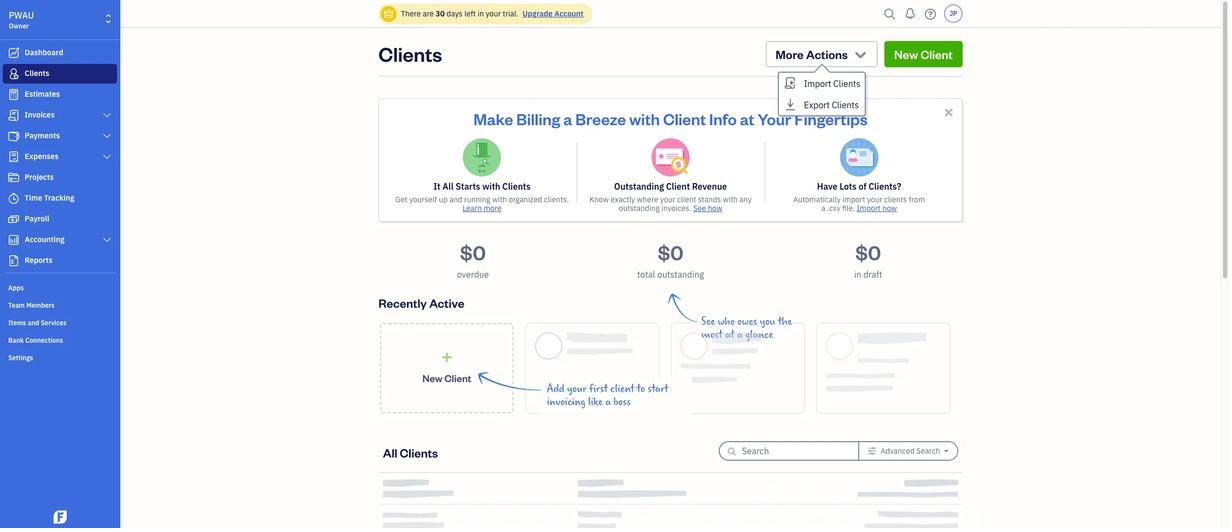 Task type: locate. For each thing, give the bounding box(es) containing it.
1 vertical spatial new
[[422, 372, 442, 384]]

30
[[436, 9, 445, 19]]

see up most
[[701, 316, 715, 328]]

0 vertical spatial import
[[804, 78, 831, 89]]

0 vertical spatial new client
[[894, 46, 953, 62]]

in inside the "$0 in draft"
[[854, 269, 861, 280]]

and
[[449, 195, 462, 205], [28, 319, 39, 327]]

recently
[[379, 295, 427, 311]]

new down 'notifications' icon at the top right of page
[[894, 46, 918, 62]]

new client link
[[884, 41, 963, 67], [380, 323, 514, 414]]

0 horizontal spatial all
[[383, 445, 397, 460]]

at inside see who owes you the most at a glance
[[725, 329, 735, 341]]

chevrondown image
[[853, 46, 868, 62]]

chart image
[[7, 235, 20, 246]]

1 vertical spatial outstanding
[[657, 269, 704, 280]]

client inside add your first client to start invoicing like a boss
[[610, 383, 634, 396]]

chevron large down image inside expenses link
[[102, 153, 112, 161]]

$0 total outstanding
[[637, 240, 704, 280]]

outstanding
[[619, 203, 660, 213], [657, 269, 704, 280]]

chevron large down image
[[102, 132, 112, 141], [102, 153, 112, 161], [102, 236, 112, 245]]

1 vertical spatial in
[[854, 269, 861, 280]]

0 horizontal spatial at
[[725, 329, 735, 341]]

a down the owes
[[737, 329, 743, 341]]

chevron large down image for payments
[[102, 132, 112, 141]]

team
[[8, 301, 25, 310]]

at right info
[[740, 108, 755, 129]]

outstanding
[[614, 181, 664, 192]]

3 $0 from the left
[[855, 240, 881, 265]]

upgrade
[[523, 9, 553, 19]]

advanced search
[[881, 446, 940, 456]]

1 vertical spatial at
[[725, 329, 735, 341]]

a left '.csv' at right
[[821, 203, 825, 213]]

$0 inside the "$0 in draft"
[[855, 240, 881, 265]]

it all starts with clients image
[[463, 138, 501, 177]]

$0
[[460, 240, 486, 265], [658, 240, 684, 265], [855, 240, 881, 265]]

info
[[709, 108, 737, 129]]

glance
[[745, 329, 773, 341]]

0 vertical spatial at
[[740, 108, 755, 129]]

2 vertical spatial chevron large down image
[[102, 236, 112, 245]]

new client down plus icon
[[422, 372, 471, 384]]

go to help image
[[922, 6, 939, 22]]

1 horizontal spatial $0
[[658, 240, 684, 265]]

0 horizontal spatial new
[[422, 372, 442, 384]]

estimates
[[25, 89, 60, 99]]

client up know exactly where your client stands with any outstanding invoices.
[[666, 181, 690, 192]]

jp button
[[944, 4, 963, 23]]

see left how
[[693, 203, 706, 213]]

0 horizontal spatial and
[[28, 319, 39, 327]]

new client down go to help icon
[[894, 46, 953, 62]]

1 vertical spatial new client
[[422, 372, 471, 384]]

more actions
[[776, 46, 848, 62]]

your
[[486, 9, 501, 19], [660, 195, 675, 205], [867, 195, 882, 205], [567, 383, 587, 396]]

owes
[[738, 316, 757, 328]]

$0 up overdue
[[460, 240, 486, 265]]

all inside it all starts with clients get yourself up and running with organized clients. learn more
[[443, 181, 454, 192]]

0 horizontal spatial new client
[[422, 372, 471, 384]]

0 vertical spatial new client link
[[884, 41, 963, 67]]

clients inside it all starts with clients get yourself up and running with organized clients. learn more
[[502, 181, 531, 192]]

payroll link
[[3, 210, 117, 229]]

services
[[41, 319, 67, 327]]

running
[[464, 195, 490, 205]]

your down clients?
[[867, 195, 882, 205]]

1 vertical spatial chevron large down image
[[102, 153, 112, 161]]

import up the 'export'
[[804, 78, 831, 89]]

estimates link
[[3, 85, 117, 104]]

invoices link
[[3, 106, 117, 125]]

estimate image
[[7, 89, 20, 100]]

$0 for $0 total outstanding
[[658, 240, 684, 265]]

$0 down invoices.
[[658, 240, 684, 265]]

0 horizontal spatial in
[[478, 9, 484, 19]]

0 horizontal spatial $0
[[460, 240, 486, 265]]

any
[[740, 195, 752, 205]]

see how
[[693, 203, 722, 213]]

project image
[[7, 172, 20, 183]]

more
[[776, 46, 804, 62]]

more actions button
[[766, 41, 878, 67]]

all
[[443, 181, 454, 192], [383, 445, 397, 460]]

and right items
[[28, 319, 39, 327]]

3 chevron large down image from the top
[[102, 236, 112, 245]]

0 vertical spatial chevron large down image
[[102, 132, 112, 141]]

outstanding down outstanding
[[619, 203, 660, 213]]

new down plus icon
[[422, 372, 442, 384]]

2 $0 from the left
[[658, 240, 684, 265]]

first
[[589, 383, 608, 396]]

crown image
[[383, 8, 394, 19]]

0 vertical spatial in
[[478, 9, 484, 19]]

time tracking
[[25, 193, 74, 203]]

apps link
[[3, 280, 117, 296]]

$0 in draft
[[854, 240, 882, 280]]

payments link
[[3, 126, 117, 146]]

settings
[[8, 354, 33, 362]]

1 vertical spatial client
[[610, 383, 634, 396]]

outstanding inside know exactly where your client stands with any outstanding invoices.
[[619, 203, 660, 213]]

1 horizontal spatial import
[[857, 203, 881, 213]]

chevron large down image inside accounting link
[[102, 236, 112, 245]]

pwau
[[9, 10, 34, 21]]

1 horizontal spatial and
[[449, 195, 462, 205]]

invoice image
[[7, 110, 20, 121]]

with
[[629, 108, 660, 129], [482, 181, 500, 192], [492, 195, 507, 205], [723, 195, 738, 205]]

2 horizontal spatial $0
[[855, 240, 881, 265]]

1 horizontal spatial client
[[677, 195, 696, 205]]

with right breeze
[[629, 108, 660, 129]]

now
[[883, 203, 897, 213]]

$0 inside the '$0 total outstanding'
[[658, 240, 684, 265]]

1 vertical spatial all
[[383, 445, 397, 460]]

settings link
[[3, 350, 117, 366]]

1 vertical spatial and
[[28, 319, 39, 327]]

payroll
[[25, 214, 49, 224]]

import inside have lots of clients? automatically import your clients from a .csv file. import now
[[857, 203, 881, 213]]

a inside add your first client to start invoicing like a boss
[[605, 396, 611, 409]]

bank connections
[[8, 336, 63, 345]]

with up running
[[482, 181, 500, 192]]

breeze
[[575, 108, 626, 129]]

money image
[[7, 214, 20, 225]]

start
[[648, 383, 668, 396]]

pwau owner
[[9, 10, 34, 30]]

2 chevron large down image from the top
[[102, 153, 112, 161]]

caretdown image
[[944, 447, 949, 456]]

your down outstanding client revenue
[[660, 195, 675, 205]]

your up "invoicing"
[[567, 383, 587, 396]]

1 horizontal spatial new client link
[[884, 41, 963, 67]]

$0 up draft
[[855, 240, 881, 265]]

export clients
[[804, 100, 859, 111]]

client down plus icon
[[444, 372, 471, 384]]

1 vertical spatial new client link
[[380, 323, 514, 414]]

0 vertical spatial new
[[894, 46, 918, 62]]

in right "left"
[[478, 9, 484, 19]]

1 horizontal spatial in
[[854, 269, 861, 280]]

chevron large down image for expenses
[[102, 153, 112, 161]]

import right file.
[[857, 203, 881, 213]]

search
[[916, 446, 940, 456]]

1 chevron large down image from the top
[[102, 132, 112, 141]]

in left draft
[[854, 269, 861, 280]]

the
[[778, 316, 792, 328]]

like
[[588, 396, 603, 409]]

0 vertical spatial and
[[449, 195, 462, 205]]

1 vertical spatial see
[[701, 316, 715, 328]]

with left any
[[723, 195, 738, 205]]

client inside know exactly where your client stands with any outstanding invoices.
[[677, 195, 696, 205]]

file.
[[842, 203, 855, 213]]

0 vertical spatial all
[[443, 181, 454, 192]]

clients inside the import clients button
[[833, 78, 861, 89]]

account
[[554, 9, 584, 19]]

dashboard link
[[3, 43, 117, 63]]

time tracking link
[[3, 189, 117, 208]]

see inside see who owes you the most at a glance
[[701, 316, 715, 328]]

$0 inside $0 overdue
[[460, 240, 486, 265]]

0 vertical spatial see
[[693, 203, 706, 213]]

advanced
[[881, 446, 915, 456]]

chevron large down image for accounting
[[102, 236, 112, 245]]

report image
[[7, 255, 20, 266]]

recently active
[[379, 295, 464, 311]]

0 vertical spatial outstanding
[[619, 203, 660, 213]]

payment image
[[7, 131, 20, 142]]

tracking
[[44, 193, 74, 203]]

bank connections link
[[3, 332, 117, 348]]

client
[[677, 195, 696, 205], [610, 383, 634, 396]]

there
[[401, 9, 421, 19]]

overdue
[[457, 269, 489, 280]]

0 horizontal spatial import
[[804, 78, 831, 89]]

at down who
[[725, 329, 735, 341]]

see for see who owes you the most at a glance
[[701, 316, 715, 328]]

and right up
[[449, 195, 462, 205]]

1 $0 from the left
[[460, 240, 486, 265]]

you
[[760, 316, 775, 328]]

0 vertical spatial client
[[677, 195, 696, 205]]

outstanding right total on the right bottom of the page
[[657, 269, 704, 280]]

1 horizontal spatial new
[[894, 46, 918, 62]]

there are 30 days left in your trial. upgrade account
[[401, 9, 584, 19]]

1 vertical spatial import
[[857, 203, 881, 213]]

yourself
[[409, 195, 437, 205]]

client
[[921, 46, 953, 62], [663, 108, 706, 129], [666, 181, 690, 192], [444, 372, 471, 384]]

client down outstanding client revenue
[[677, 195, 696, 205]]

a right like
[[605, 396, 611, 409]]

payments
[[25, 131, 60, 141]]

1 horizontal spatial all
[[443, 181, 454, 192]]

settings image
[[868, 447, 877, 456]]

chevron large down image inside 'payments' link
[[102, 132, 112, 141]]

apps
[[8, 284, 24, 292]]

see
[[693, 203, 706, 213], [701, 316, 715, 328]]

exactly
[[611, 195, 635, 205]]

export
[[804, 100, 830, 111]]

client down go to help icon
[[921, 46, 953, 62]]

client up boss on the bottom of the page
[[610, 383, 634, 396]]

0 horizontal spatial client
[[610, 383, 634, 396]]

client image
[[7, 68, 20, 79]]

your inside add your first client to start invoicing like a boss
[[567, 383, 587, 396]]



Task type: describe. For each thing, give the bounding box(es) containing it.
clients link
[[3, 64, 117, 84]]

more
[[484, 203, 502, 213]]

up
[[439, 195, 448, 205]]

chevron large down image
[[102, 111, 112, 120]]

to
[[637, 383, 645, 396]]

.csv
[[827, 203, 841, 213]]

days
[[447, 9, 463, 19]]

revenue
[[692, 181, 727, 192]]

plus image
[[441, 352, 453, 363]]

$0 for $0 overdue
[[460, 240, 486, 265]]

from
[[909, 195, 925, 205]]

main element
[[0, 0, 148, 528]]

items and services
[[8, 319, 67, 327]]

your left the trial.
[[486, 9, 501, 19]]

bank
[[8, 336, 24, 345]]

your inside have lots of clients? automatically import your clients from a .csv file. import now
[[867, 195, 882, 205]]

1 horizontal spatial at
[[740, 108, 755, 129]]

trial.
[[503, 9, 519, 19]]

active
[[429, 295, 464, 311]]

Search text field
[[742, 443, 840, 460]]

a inside have lots of clients? automatically import your clients from a .csv file. import now
[[821, 203, 825, 213]]

a right billing
[[563, 108, 572, 129]]

clients?
[[869, 181, 901, 192]]

have lots of clients? image
[[840, 138, 878, 177]]

import
[[843, 195, 865, 205]]

reports
[[25, 255, 52, 265]]

outstanding client revenue image
[[652, 138, 690, 177]]

time
[[25, 193, 42, 203]]

close image
[[943, 106, 955, 119]]

team members
[[8, 301, 55, 310]]

import clients button
[[779, 73, 865, 94]]

connections
[[25, 336, 63, 345]]

expenses link
[[3, 147, 117, 167]]

expenses
[[25, 152, 59, 161]]

items
[[8, 319, 26, 327]]

$0 for $0 in draft
[[855, 240, 881, 265]]

left
[[464, 9, 476, 19]]

clients inside export clients button
[[832, 100, 859, 111]]

billing
[[516, 108, 560, 129]]

and inside "main" element
[[28, 319, 39, 327]]

invoices
[[25, 110, 55, 120]]

add your first client to start invoicing like a boss
[[547, 383, 668, 409]]

outstanding inside the '$0 total outstanding'
[[657, 269, 704, 280]]

clients inside clients link
[[25, 68, 49, 78]]

import clients
[[804, 78, 861, 89]]

draft
[[864, 269, 882, 280]]

of
[[859, 181, 867, 192]]

your inside know exactly where your client stands with any outstanding invoices.
[[660, 195, 675, 205]]

expense image
[[7, 152, 20, 162]]

search image
[[881, 6, 899, 22]]

accounting link
[[3, 230, 117, 250]]

lots
[[840, 181, 857, 192]]

timer image
[[7, 193, 20, 204]]

team members link
[[3, 297, 117, 313]]

with right running
[[492, 195, 507, 205]]

import inside button
[[804, 78, 831, 89]]

get
[[395, 195, 408, 205]]

upgrade account link
[[520, 9, 584, 19]]

a inside see who owes you the most at a glance
[[737, 329, 743, 341]]

jp
[[950, 9, 957, 18]]

fingertips
[[795, 108, 868, 129]]

client left info
[[663, 108, 706, 129]]

see for see how
[[693, 203, 706, 213]]

see who owes you the most at a glance
[[701, 316, 792, 341]]

all clients
[[383, 445, 438, 460]]

dashboard image
[[7, 48, 20, 59]]

export clients button
[[779, 94, 865, 115]]

invoicing
[[547, 396, 586, 409]]

where
[[637, 195, 658, 205]]

boss
[[613, 396, 631, 409]]

how
[[708, 203, 722, 213]]

0 horizontal spatial new client link
[[380, 323, 514, 414]]

add
[[547, 383, 565, 396]]

actions
[[806, 46, 848, 62]]

dashboard
[[25, 48, 63, 57]]

clients.
[[544, 195, 569, 205]]

most
[[701, 329, 723, 341]]

$0 overdue
[[457, 240, 489, 280]]

have
[[817, 181, 838, 192]]

freshbooks image
[[51, 511, 69, 524]]

1 horizontal spatial new client
[[894, 46, 953, 62]]

who
[[718, 316, 735, 328]]

projects
[[25, 172, 54, 182]]

learn
[[463, 203, 482, 213]]

your
[[758, 108, 791, 129]]

invoices.
[[662, 203, 691, 213]]

notifications image
[[902, 3, 919, 25]]

reports link
[[3, 251, 117, 271]]

organized
[[509, 195, 542, 205]]

members
[[26, 301, 55, 310]]

advanced search button
[[859, 443, 957, 460]]

with inside know exactly where your client stands with any outstanding invoices.
[[723, 195, 738, 205]]

and inside it all starts with clients get yourself up and running with organized clients. learn more
[[449, 195, 462, 205]]

it all starts with clients get yourself up and running with organized clients. learn more
[[395, 181, 569, 213]]

items and services link
[[3, 315, 117, 331]]



Task type: vqa. For each thing, say whether or not it's contained in the screenshot.
BANK
yes



